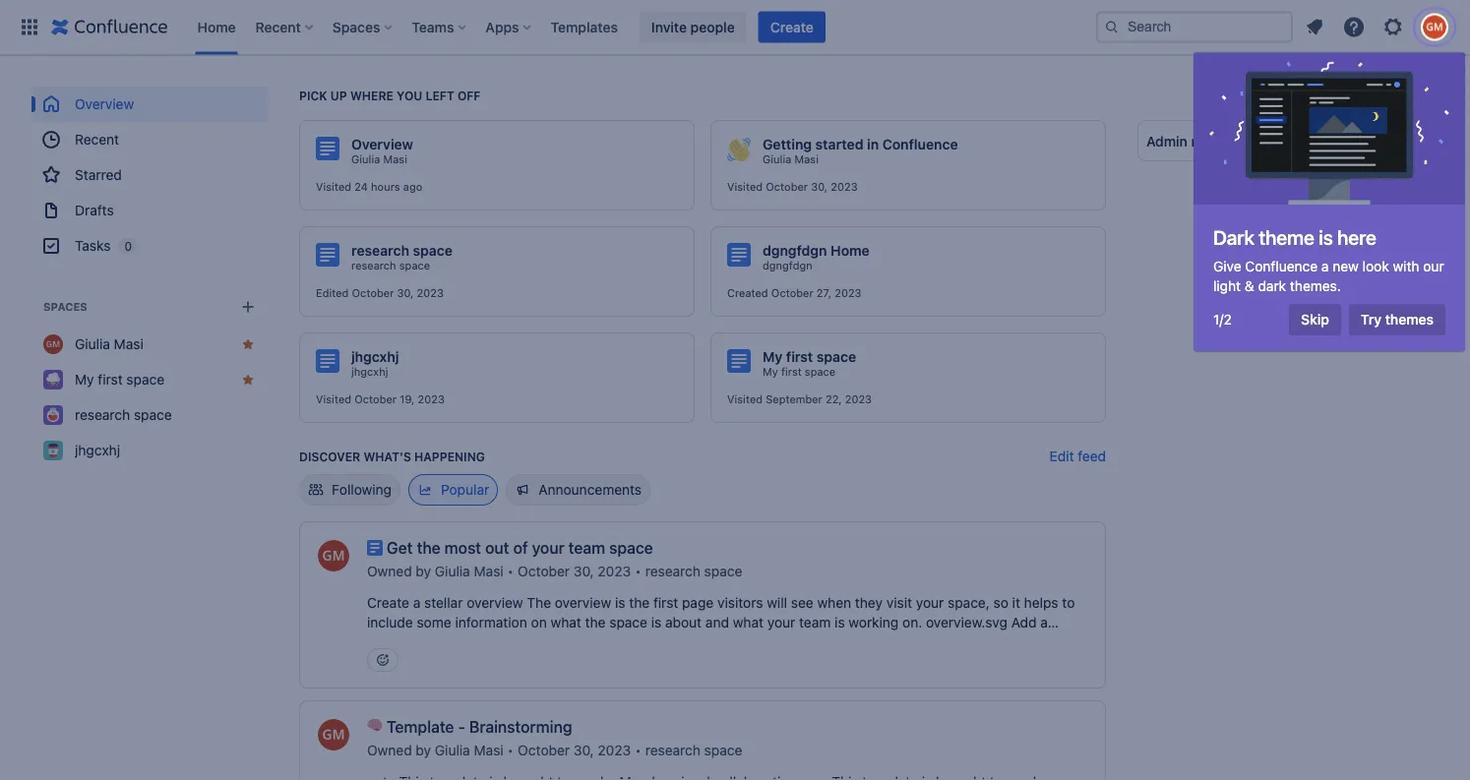 Task type: describe. For each thing, give the bounding box(es) containing it.
first inside create a stellar overview the overview is the first page visitors will see when they visit your space, so it helps to include some information on what the space is about and what your team is working on. overview.svg add a header image. this gives your overview visual appeal and makes it welcoming for visitors. explain what the space is for. start
[[654, 595, 679, 611]]

feed
[[1078, 448, 1107, 465]]

2 horizontal spatial what
[[987, 635, 1018, 651]]

create for create a stellar overview the overview is the first page visitors will see when they visit your space, so it helps to include some information on what the space is about and what your team is working on. overview.svg add a header image. this gives your overview visual appeal and makes it welcoming for visitors. explain what the space is for. start
[[367, 595, 410, 611]]

apps button
[[480, 11, 539, 43]]

drafts
[[75, 202, 114, 219]]

your down on in the left of the page
[[529, 635, 557, 651]]

starred
[[75, 167, 122, 183]]

to
[[1063, 595, 1075, 611]]

dgngfdgn for dgngfdgn home
[[763, 243, 828, 259]]

skip
[[1302, 312, 1330, 328]]

spaces inside popup button
[[333, 19, 380, 35]]

edited october 30, 2023
[[316, 287, 444, 300]]

makes
[[735, 635, 776, 651]]

visitors
[[718, 595, 763, 611]]

our
[[1424, 259, 1445, 275]]

giulia masi link for getting started in confluence
[[763, 153, 819, 166]]

is inside dark theme is here give confluence a new look with our light & dark themes.
[[1320, 226, 1334, 249]]

will
[[767, 595, 788, 611]]

with
[[1394, 259, 1420, 275]]

0
[[124, 239, 132, 253]]

visited 24 hours ago
[[316, 181, 423, 193]]

edit
[[1050, 448, 1075, 465]]

2023 for my first space
[[845, 393, 872, 406]]

dark theme is here image
[[1194, 53, 1466, 205]]

your inside "link"
[[532, 539, 565, 558]]

Search field
[[1097, 11, 1294, 43]]

0 vertical spatial and
[[706, 615, 730, 631]]

announcements button
[[506, 475, 651, 506]]

created october 27, 2023
[[728, 287, 862, 300]]

1 vertical spatial spaces
[[43, 301, 87, 314]]

0 horizontal spatial my first space link
[[32, 362, 268, 398]]

visited for my first space
[[728, 393, 763, 406]]

:brain: image
[[367, 718, 383, 734]]

about
[[666, 615, 702, 631]]

here
[[1338, 226, 1377, 249]]

overview.svg
[[927, 615, 1008, 631]]

invite people button
[[640, 11, 747, 43]]

visitors.
[[885, 635, 934, 651]]

working
[[849, 615, 899, 631]]

&
[[1245, 278, 1255, 294]]

team inside get the most out of your team space "link"
[[569, 539, 606, 558]]

september
[[766, 393, 823, 406]]

:brain: image
[[367, 718, 383, 734]]

templates
[[551, 19, 618, 35]]

get
[[387, 539, 413, 558]]

1 vertical spatial a
[[413, 595, 421, 611]]

drafts link
[[32, 193, 268, 228]]

1 vertical spatial and
[[707, 635, 731, 651]]

start
[[406, 654, 437, 670]]

overview right the
[[555, 595, 612, 611]]

apps
[[486, 19, 519, 35]]

popular button
[[409, 475, 498, 506]]

0 horizontal spatial it
[[780, 635, 788, 651]]

visit
[[887, 595, 913, 611]]

unstar this space image
[[240, 372, 256, 388]]

visited september 22, 2023
[[728, 393, 872, 406]]

dark
[[1214, 226, 1255, 249]]

by for get
[[416, 564, 431, 580]]

your down "will" at the bottom right of the page
[[768, 615, 796, 631]]

1 horizontal spatial my first space link
[[763, 365, 836, 379]]

1 horizontal spatial jhgcxhj link
[[351, 365, 388, 379]]

on.
[[903, 615, 923, 631]]

following
[[332, 482, 392, 498]]

edit feed button
[[1050, 447, 1107, 467]]

skip button
[[1290, 304, 1342, 336]]

for
[[863, 635, 881, 651]]

the inside "link"
[[417, 539, 441, 558]]

started
[[816, 136, 864, 153]]

giulia masi link for overview
[[351, 153, 407, 166]]

invite
[[652, 19, 687, 35]]

visual
[[621, 635, 658, 651]]

unstar this space image
[[240, 337, 256, 352]]

get the most out of your team space link
[[387, 539, 657, 558]]

owned for template - brainstorming
[[367, 743, 412, 759]]

owned by for get
[[367, 564, 435, 580]]

invite people
[[652, 19, 735, 35]]

on
[[531, 615, 547, 631]]

visited for getting started in confluence
[[728, 181, 763, 193]]

popular
[[441, 482, 490, 498]]

october down brainstorming on the left bottom of the page
[[518, 743, 570, 759]]

team inside create a stellar overview the overview is the first page visitors will see when they visit your space, so it helps to include some information on what the space is about and what your team is working on. overview.svg add a header image. this gives your overview visual appeal and makes it welcoming for visitors. explain what the space is for. start
[[800, 615, 831, 631]]

october up the
[[518, 564, 570, 580]]

october 30, 2023 button for get the most out of your team space
[[518, 562, 631, 582]]

1 vertical spatial jhgcxhj link
[[32, 433, 268, 469]]

1 vertical spatial home
[[831, 243, 870, 259]]

getting started in confluence
[[763, 136, 959, 153]]

october 30, 2023 button for template - brainstorming
[[518, 741, 631, 761]]

hours
[[371, 181, 400, 193]]

home inside global element
[[197, 19, 236, 35]]

themes.
[[1291, 278, 1342, 294]]

of
[[513, 539, 528, 558]]

create link
[[759, 11, 826, 43]]

ago
[[403, 181, 423, 193]]

they
[[855, 595, 883, 611]]

2023 for getting started in confluence
[[831, 181, 858, 193]]

so
[[994, 595, 1009, 611]]

dgngfdgn for dgngfdgn
[[763, 259, 813, 272]]

0 horizontal spatial confluence
[[883, 136, 959, 153]]

0 horizontal spatial giulia masi
[[75, 336, 144, 352]]

what's
[[364, 450, 411, 464]]

most
[[445, 539, 482, 558]]

visited for overview
[[316, 181, 352, 193]]

october for getting started in confluence
[[766, 181, 808, 193]]

group containing overview
[[32, 87, 268, 264]]

edit feed
[[1050, 448, 1107, 465]]

new
[[1333, 259, 1360, 275]]

22,
[[826, 393, 842, 406]]

home link
[[191, 11, 242, 43]]

light
[[1214, 278, 1242, 294]]

template - brainstorming
[[387, 718, 573, 737]]

template - brainstorming link
[[387, 718, 576, 737]]

some
[[417, 615, 452, 631]]

0 vertical spatial it
[[1013, 595, 1021, 611]]

left
[[426, 89, 455, 102]]

dgngfdgn link
[[763, 259, 813, 273]]

you
[[397, 89, 423, 102]]

header
[[367, 635, 412, 651]]

space,
[[948, 595, 990, 611]]

image.
[[415, 635, 458, 651]]

giulia masi for overview
[[351, 153, 407, 166]]

giulia masi for getting started in confluence
[[763, 153, 819, 166]]

visited for jhgcxhj
[[316, 393, 352, 406]]

where
[[350, 89, 394, 102]]

include
[[367, 615, 413, 631]]

announcements
[[539, 482, 642, 498]]



Task type: vqa. For each thing, say whether or not it's contained in the screenshot.


Task type: locate. For each thing, give the bounding box(es) containing it.
2 owned by from the top
[[367, 743, 435, 759]]

0 horizontal spatial create
[[367, 595, 410, 611]]

1 vertical spatial it
[[780, 635, 788, 651]]

team up the welcoming
[[800, 615, 831, 631]]

1 horizontal spatial confluence
[[1246, 259, 1318, 275]]

2 vertical spatial a
[[1041, 615, 1048, 631]]

by
[[416, 564, 431, 580], [416, 743, 431, 759]]

tasks
[[75, 238, 111, 254]]

0 vertical spatial confluence
[[883, 136, 959, 153]]

confluence image
[[51, 15, 168, 39], [51, 15, 168, 39]]

dark theme is here give confluence a new look with our light & dark themes.
[[1214, 226, 1445, 294]]

1 horizontal spatial a
[[1041, 615, 1048, 631]]

pick
[[299, 89, 327, 102]]

october for research space
[[352, 287, 394, 300]]

see
[[791, 595, 814, 611]]

visited left '24'
[[316, 181, 352, 193]]

owned
[[367, 564, 412, 580], [367, 743, 412, 759]]

and
[[706, 615, 730, 631], [707, 635, 731, 651]]

what right on in the left of the page
[[551, 615, 582, 631]]

discover
[[299, 450, 361, 464]]

space
[[413, 243, 453, 259], [399, 259, 430, 272], [817, 349, 857, 365], [805, 366, 836, 379], [126, 372, 165, 388], [134, 407, 172, 423], [610, 539, 653, 558], [705, 564, 743, 580], [610, 615, 648, 631], [1046, 635, 1084, 651], [705, 743, 743, 759]]

create inside global element
[[771, 19, 814, 35]]

happening
[[415, 450, 485, 464]]

24
[[355, 181, 368, 193]]

is
[[1320, 226, 1334, 249], [615, 595, 626, 611], [652, 615, 662, 631], [835, 615, 845, 631], [367, 654, 378, 670]]

a up some on the bottom left
[[413, 595, 421, 611]]

0 horizontal spatial spaces
[[43, 301, 87, 314]]

global element
[[12, 0, 1093, 55]]

banner
[[0, 0, 1471, 55]]

spaces button
[[327, 11, 400, 43]]

out
[[485, 539, 510, 558]]

when
[[818, 595, 852, 611]]

0 horizontal spatial what
[[551, 615, 582, 631]]

2 dgngfdgn from the top
[[763, 259, 813, 272]]

templates link
[[545, 11, 624, 43]]

overview
[[75, 96, 134, 112], [351, 136, 414, 153]]

2023 for dgngfdgn home
[[835, 287, 862, 300]]

the up visual
[[629, 595, 650, 611]]

owned for get the most out of your team space
[[367, 564, 412, 580]]

overview link
[[32, 87, 268, 122]]

discover what's happening
[[299, 450, 485, 464]]

banner containing home
[[0, 0, 1471, 55]]

1 vertical spatial october 30, 2023 button
[[518, 741, 631, 761]]

confluence
[[883, 136, 959, 153], [1246, 259, 1318, 275]]

dark
[[1259, 278, 1287, 294]]

1 horizontal spatial giulia
[[351, 153, 380, 166]]

a down helps
[[1041, 615, 1048, 631]]

0 horizontal spatial overview
[[75, 96, 134, 112]]

the down add
[[1022, 635, 1042, 651]]

1 horizontal spatial create
[[771, 19, 814, 35]]

settings icon image
[[1382, 15, 1406, 39]]

0 vertical spatial jhgcxhj link
[[351, 365, 388, 379]]

1 vertical spatial team
[[800, 615, 831, 631]]

1 owned from the top
[[367, 564, 412, 580]]

starred link
[[32, 158, 268, 193]]

1/2
[[1214, 312, 1232, 328]]

spaces down tasks
[[43, 301, 87, 314]]

getting
[[763, 136, 812, 153]]

1 horizontal spatial overview
[[351, 136, 414, 153]]

0 horizontal spatial team
[[569, 539, 606, 558]]

1 vertical spatial overview
[[351, 136, 414, 153]]

october 30, 2023 button up the
[[518, 562, 631, 582]]

create inside create a stellar overview the overview is the first page visitors will see when they visit your space, so it helps to include some information on what the space is about and what your team is working on. overview.svg add a header image. this gives your overview visual appeal and makes it welcoming for visitors. explain what the space is for. start
[[367, 595, 410, 611]]

it right "so"
[[1013, 595, 1021, 611]]

by for template
[[416, 743, 431, 759]]

1 vertical spatial owned
[[367, 743, 412, 759]]

1 vertical spatial owned by
[[367, 743, 435, 759]]

0 vertical spatial owned by
[[367, 564, 435, 580]]

overview up the hours
[[351, 136, 414, 153]]

0 vertical spatial • october 30, 2023 • research space
[[508, 564, 743, 580]]

1 vertical spatial confluence
[[1246, 259, 1318, 275]]

october 30, 2023 button down brainstorming on the left bottom of the page
[[518, 741, 631, 761]]

create a stellar overview the overview is the first page visitors will see when they visit your space, so it helps to include some information on what the space is about and what your team is working on. overview.svg add a header image. this gives your overview visual appeal and makes it welcoming for visitors. explain what the space is for. start
[[367, 595, 1084, 670]]

1 horizontal spatial giulia masi link
[[351, 153, 407, 166]]

masi down 0 at the left of the page
[[114, 336, 144, 352]]

owned by down get
[[367, 564, 435, 580]]

owned by down "template"
[[367, 743, 435, 759]]

0 horizontal spatial masi
[[114, 336, 144, 352]]

2023 for jhgcxhj
[[418, 393, 445, 406]]

visited up discover
[[316, 393, 352, 406]]

0 vertical spatial a
[[1322, 259, 1330, 275]]

0 vertical spatial overview
[[75, 96, 134, 112]]

october down 'dgngfdgn' link
[[772, 287, 814, 300]]

people
[[691, 19, 735, 35]]

get the most out of your team space
[[387, 539, 653, 558]]

overview up the recent
[[75, 96, 134, 112]]

explain
[[938, 635, 984, 651]]

1 horizontal spatial it
[[1013, 595, 1021, 611]]

0 vertical spatial by
[[416, 564, 431, 580]]

template
[[387, 718, 454, 737]]

• october 30, 2023 • research space for get the most out of your team space
[[508, 564, 743, 580]]

1 horizontal spatial team
[[800, 615, 831, 631]]

0 vertical spatial spaces
[[333, 19, 380, 35]]

october right edited
[[352, 287, 394, 300]]

october down the getting
[[766, 181, 808, 193]]

group
[[32, 87, 268, 264]]

what up makes
[[733, 615, 764, 631]]

october left 19, on the left of the page
[[355, 393, 397, 406]]

1 vertical spatial • october 30, 2023 • research space
[[508, 743, 743, 759]]

spaces up where
[[333, 19, 380, 35]]

spaces
[[333, 19, 380, 35], [43, 301, 87, 314]]

0 horizontal spatial a
[[413, 595, 421, 611]]

the
[[527, 595, 551, 611]]

the right get
[[417, 539, 441, 558]]

0 horizontal spatial giulia
[[75, 336, 110, 352]]

confluence right in
[[883, 136, 959, 153]]

1 horizontal spatial home
[[831, 243, 870, 259]]

by up stellar on the bottom of the page
[[416, 564, 431, 580]]

stellar
[[424, 595, 463, 611]]

off
[[458, 89, 481, 102]]

search image
[[1105, 19, 1120, 35]]

gives
[[492, 635, 525, 651]]

giulia for overview
[[351, 153, 380, 166]]

october
[[766, 181, 808, 193], [352, 287, 394, 300], [772, 287, 814, 300], [355, 393, 397, 406], [518, 564, 570, 580], [518, 743, 570, 759]]

jhgcxhj link
[[351, 365, 388, 379], [32, 433, 268, 469]]

your up 'on.'
[[916, 595, 945, 611]]

october for dgngfdgn home
[[772, 287, 814, 300]]

1 dgngfdgn from the top
[[763, 243, 828, 259]]

edited
[[316, 287, 349, 300]]

try themes button
[[1350, 304, 1446, 336]]

home
[[197, 19, 236, 35], [831, 243, 870, 259]]

it right makes
[[780, 635, 788, 651]]

masi for getting started in confluence
[[795, 153, 819, 166]]

masi up the hours
[[383, 153, 407, 166]]

create a space image
[[236, 295, 260, 319]]

2023
[[831, 181, 858, 193], [417, 287, 444, 300], [835, 287, 862, 300], [418, 393, 445, 406], [845, 393, 872, 406], [598, 564, 631, 580], [598, 743, 631, 759]]

by down "template"
[[416, 743, 431, 759]]

dgngfdgn home
[[763, 243, 870, 259]]

a left new
[[1322, 259, 1330, 275]]

create right people
[[771, 19, 814, 35]]

my first space link
[[32, 362, 268, 398], [763, 365, 836, 379]]

and left makes
[[707, 635, 731, 651]]

1 horizontal spatial spaces
[[333, 19, 380, 35]]

the right on in the left of the page
[[585, 615, 606, 631]]

recent
[[75, 131, 119, 148]]

what down add
[[987, 635, 1018, 651]]

0 vertical spatial home
[[197, 19, 236, 35]]

2 horizontal spatial giulia
[[763, 153, 792, 166]]

confluence inside dark theme is here give confluence a new look with our light & dark themes.
[[1246, 259, 1318, 275]]

information
[[455, 615, 528, 631]]

0 vertical spatial owned
[[367, 564, 412, 580]]

2 horizontal spatial giulia masi link
[[763, 153, 819, 166]]

1 vertical spatial create
[[367, 595, 410, 611]]

this
[[461, 635, 488, 651]]

create up include
[[367, 595, 410, 611]]

my
[[763, 349, 783, 365], [763, 366, 779, 379], [75, 372, 94, 388]]

october 30, 2023 button
[[518, 562, 631, 582], [518, 741, 631, 761]]

in
[[867, 136, 879, 153]]

2023 for research space
[[417, 287, 444, 300]]

confluence up dark
[[1246, 259, 1318, 275]]

team down announcements
[[569, 539, 606, 558]]

masi for overview
[[383, 153, 407, 166]]

overview inside overview link
[[75, 96, 134, 112]]

1 • october 30, 2023 • research space from the top
[[508, 564, 743, 580]]

october for jhgcxhj
[[355, 393, 397, 406]]

create for create
[[771, 19, 814, 35]]

visited october 19, 2023
[[316, 393, 445, 406]]

0 vertical spatial team
[[569, 539, 606, 558]]

visited left september
[[728, 393, 763, 406]]

overview left visual
[[561, 635, 617, 651]]

0 horizontal spatial giulia masi link
[[32, 327, 268, 362]]

appeal
[[661, 635, 704, 651]]

visited down the getting
[[728, 181, 763, 193]]

owned down get
[[367, 564, 412, 580]]

theme
[[1260, 226, 1315, 249]]

1 october 30, 2023 button from the top
[[518, 562, 631, 582]]

1 horizontal spatial what
[[733, 615, 764, 631]]

themes
[[1386, 312, 1435, 328]]

masi down the getting
[[795, 153, 819, 166]]

1 horizontal spatial giulia masi
[[351, 153, 407, 166]]

0 vertical spatial create
[[771, 19, 814, 35]]

2 horizontal spatial giulia masi
[[763, 153, 819, 166]]

and down page
[[706, 615, 730, 631]]

0 vertical spatial october 30, 2023 button
[[518, 562, 631, 582]]

overview up information
[[467, 595, 523, 611]]

pick up where you left off
[[299, 89, 481, 102]]

created
[[728, 287, 769, 300]]

2 owned from the top
[[367, 743, 412, 759]]

giulia masi
[[351, 153, 407, 166], [763, 153, 819, 166], [75, 336, 144, 352]]

• october 30, 2023 • research space for template - brainstorming
[[508, 743, 743, 759]]

my first space
[[763, 349, 857, 365], [763, 366, 836, 379], [75, 372, 165, 388]]

a inside dark theme is here give confluence a new look with our light & dark themes.
[[1322, 259, 1330, 275]]

try themes
[[1362, 312, 1435, 328]]

1 by from the top
[[416, 564, 431, 580]]

your right of
[[532, 539, 565, 558]]

:wave: image
[[728, 138, 751, 161], [728, 138, 751, 161]]

owned down :brain: icon at the left of the page
[[367, 743, 412, 759]]

space inside "link"
[[610, 539, 653, 558]]

1 horizontal spatial masi
[[383, 153, 407, 166]]

2 • october 30, 2023 • research space from the top
[[508, 743, 743, 759]]

look
[[1363, 259, 1390, 275]]

0 horizontal spatial home
[[197, 19, 236, 35]]

recent link
[[32, 122, 268, 158]]

visited october 30, 2023
[[728, 181, 858, 193]]

2 october 30, 2023 button from the top
[[518, 741, 631, 761]]

0 horizontal spatial jhgcxhj link
[[32, 433, 268, 469]]

1 owned by from the top
[[367, 564, 435, 580]]

a
[[1322, 259, 1330, 275], [413, 595, 421, 611], [1041, 615, 1048, 631]]

2 horizontal spatial masi
[[795, 153, 819, 166]]

owned by for template
[[367, 743, 435, 759]]

1 vertical spatial by
[[416, 743, 431, 759]]

try
[[1362, 312, 1382, 328]]

giulia for getting started in confluence
[[763, 153, 792, 166]]

2 horizontal spatial a
[[1322, 259, 1330, 275]]

2 by from the top
[[416, 743, 431, 759]]

jhgcxhj
[[351, 349, 399, 365], [351, 366, 388, 379], [75, 443, 120, 459]]



